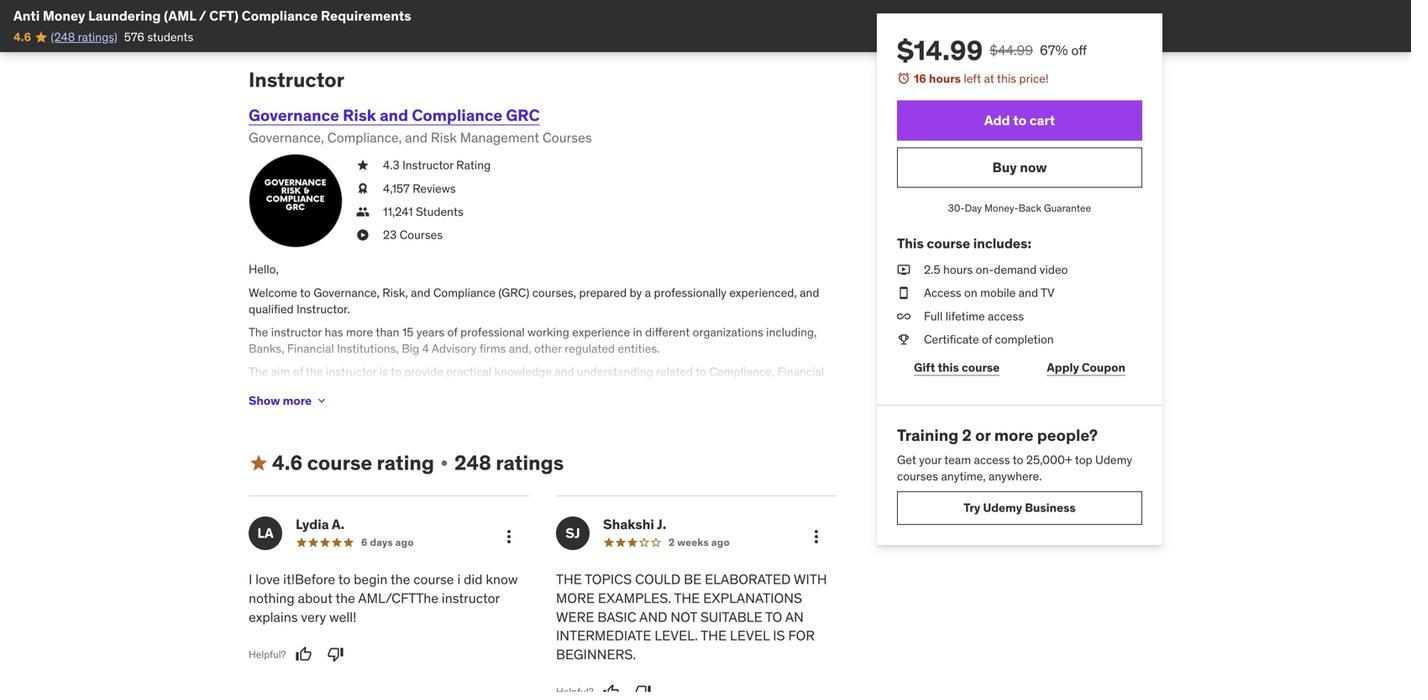 Task type: locate. For each thing, give the bounding box(es) containing it.
1 vertical spatial /
[[312, 381, 317, 396]]

access down mobile
[[988, 309, 1024, 324]]

0 horizontal spatial courses
[[400, 227, 443, 242]]

0 vertical spatial access
[[988, 309, 1024, 324]]

of up advisory
[[447, 325, 458, 340]]

examples.
[[598, 590, 671, 607]]

4.6 for 4.6 course rating
[[272, 451, 303, 476]]

1 horizontal spatial courses
[[543, 129, 592, 146]]

of down full lifetime access
[[982, 332, 992, 347]]

management
[[460, 129, 539, 146], [457, 381, 526, 396], [670, 381, 740, 396], [339, 397, 408, 412]]

1 vertical spatial governance,
[[314, 285, 380, 300]]

nothing
[[249, 590, 295, 607]]

0 horizontal spatial ago
[[396, 536, 414, 549]]

is
[[380, 364, 388, 380]]

instructor up governance on the left top of page
[[249, 67, 344, 93]]

i love it!
[[249, 571, 295, 588]]

1 horizontal spatial udemy
[[1096, 452, 1133, 467]]

1 horizontal spatial instructor
[[326, 364, 377, 380]]

ago for a.
[[396, 536, 414, 549]]

1 vertical spatial is
[[773, 627, 785, 645]]

1 vertical spatial instructor
[[403, 158, 454, 173]]

hours right 2.5
[[944, 262, 973, 277]]

medium image
[[249, 453, 269, 474]]

gift this course
[[914, 360, 1000, 375]]

course inside the gift this course link
[[962, 360, 1000, 375]]

course
[[927, 235, 971, 252], [962, 360, 1000, 375], [307, 451, 372, 476], [414, 571, 454, 588]]

course down certificate of completion
[[962, 360, 1000, 375]]

0 vertical spatial 2
[[962, 425, 972, 445]]

1 vertical spatial compliance,
[[709, 364, 775, 380]]

welcome
[[249, 285, 297, 300]]

access on mobile and tv
[[924, 285, 1055, 301]]

2 horizontal spatial more
[[995, 425, 1034, 445]]

get
[[897, 452, 917, 467]]

the up well!
[[336, 590, 355, 607]]

the up "aml/cft"
[[391, 571, 410, 588]]

1 horizontal spatial 2
[[962, 425, 972, 445]]

is inside hello, welcome to governance, risk, and compliance (grc) courses, prepared by a professionally experienced, and qualified instructor. the instructor has more than 15 years of professional working experience in different organizations including, banks, financial institutions, big 4 advisory firms and, other regulated entities. the aim of the instructor is to provide practical knowledge and understanding related to compliance, financial crime, aml / cft, is security, and risk management including compliance risk management (crm), operational risk management (orm), audit, and internal controls.
[[347, 381, 357, 396]]

including
[[529, 381, 577, 396]]

at
[[984, 71, 995, 86]]

compliance up rating
[[412, 105, 503, 125]]

0 horizontal spatial instructor
[[271, 325, 322, 340]]

aml
[[286, 381, 309, 396]]

hours right 16
[[929, 71, 961, 86]]

is down to
[[773, 627, 785, 645]]

financial
[[287, 341, 334, 356], [778, 364, 824, 380]]

access down or on the bottom of page
[[974, 452, 1010, 467]]

more inside 'button'
[[283, 393, 312, 408]]

this right at
[[997, 71, 1017, 86]]

1 horizontal spatial more
[[346, 325, 373, 340]]

instructor up banks, on the left of the page
[[271, 325, 322, 340]]

big
[[402, 341, 419, 356]]

0 horizontal spatial instructor
[[249, 67, 344, 93]]

tv
[[1041, 285, 1055, 301]]

financial down the has
[[287, 341, 334, 356]]

more right show
[[283, 393, 312, 408]]

ago
[[396, 536, 414, 549], [712, 536, 730, 549]]

instructor up the cft,
[[326, 364, 377, 380]]

2 horizontal spatial the
[[701, 627, 727, 645]]

2 ago from the left
[[712, 536, 730, 549]]

ago right weeks
[[712, 536, 730, 549]]

demand
[[994, 262, 1037, 277]]

governance risk and compliance grc image
[[249, 154, 343, 248]]

xsmall image left 23
[[356, 227, 370, 243]]

this right gift
[[938, 360, 959, 375]]

operational
[[249, 397, 310, 412]]

course left "i"
[[414, 571, 454, 588]]

4,157
[[383, 181, 410, 196]]

hours for 16
[[929, 71, 961, 86]]

xsmall image for 4,157 reviews
[[356, 180, 370, 197]]

instructor up "reviews" at the left of the page
[[403, 158, 454, 173]]

xsmall image for 4.3 instructor rating
[[356, 157, 370, 174]]

is inside the topics could be elaborated with more examples. the explanations were basic and not suitable to an intermediate level. the level is for beginners.
[[773, 627, 785, 645]]

1 horizontal spatial is
[[773, 627, 785, 645]]

0 horizontal spatial the
[[306, 364, 323, 380]]

governance, up instructor.
[[314, 285, 380, 300]]

2.5
[[924, 262, 941, 277]]

lydia a.
[[296, 516, 345, 533]]

intermediate
[[556, 627, 652, 645]]

11,241
[[383, 204, 413, 219]]

1 horizontal spatial of
[[447, 325, 458, 340]]

anti money laundering (aml / cft) compliance requirements
[[13, 7, 411, 24]]

1 vertical spatial more
[[283, 393, 312, 408]]

1 horizontal spatial compliance,
[[709, 364, 775, 380]]

xsmall image down this
[[897, 262, 911, 278]]

to right the related
[[696, 364, 707, 380]]

the inside hello, welcome to governance, risk, and compliance (grc) courses, prepared by a professionally experienced, and qualified instructor. the instructor has more than 15 years of professional working experience in different organizations including, banks, financial institutions, big 4 advisory firms and, other regulated entities. the aim of the instructor is to provide practical knowledge and understanding related to compliance, financial crime, aml / cft, is security, and risk management including compliance risk management (crm), operational risk management (orm), audit, and internal controls.
[[306, 364, 323, 380]]

1 horizontal spatial the
[[336, 590, 355, 607]]

2 vertical spatial the
[[416, 590, 439, 607]]

udemy right top
[[1096, 452, 1133, 467]]

more inside the training 2 or more people? get your team access to 25,000+ top udemy courses anytime, anywhere.
[[995, 425, 1034, 445]]

1 horizontal spatial instructor
[[403, 158, 454, 173]]

and down provide
[[408, 381, 428, 396]]

grc
[[506, 105, 540, 125]]

management down security, at the bottom of page
[[339, 397, 408, 412]]

includes:
[[974, 235, 1032, 252]]

xsmall image for access on mobile and tv
[[897, 285, 911, 301]]

xsmall image left 4,157
[[356, 180, 370, 197]]

is right the cft,
[[347, 381, 357, 396]]

1 horizontal spatial this
[[997, 71, 1017, 86]]

1 vertical spatial the
[[674, 590, 700, 607]]

0 horizontal spatial udemy
[[983, 500, 1023, 516]]

and up the including,
[[800, 285, 820, 300]]

11,241 students
[[383, 204, 464, 219]]

and right risk,
[[411, 285, 431, 300]]

more inside hello, welcome to governance, risk, and compliance (grc) courses, prepared by a professionally experienced, and qualified instructor. the instructor has more than 15 years of professional working experience in different organizations including, banks, financial institutions, big 4 advisory firms and, other regulated entities. the aim of the instructor is to provide practical knowledge and understanding related to compliance, financial crime, aml / cft, is security, and risk management including compliance risk management (crm), operational risk management (orm), audit, and internal controls.
[[346, 325, 373, 340]]

did
[[464, 571, 483, 588]]

an
[[785, 609, 804, 626]]

xsmall image left access
[[897, 285, 911, 301]]

0 vertical spatial the
[[306, 364, 323, 380]]

1 horizontal spatial ago
[[712, 536, 730, 549]]

compliance down understanding
[[579, 381, 642, 396]]

ago for j.
[[712, 536, 730, 549]]

i
[[457, 571, 461, 588]]

2 weeks ago
[[669, 536, 730, 549]]

0 horizontal spatial this
[[938, 360, 959, 375]]

2 left weeks
[[669, 536, 675, 549]]

to up instructor.
[[300, 285, 311, 300]]

xsmall image right aml
[[315, 394, 329, 408]]

and,
[[509, 341, 531, 356]]

2 horizontal spatial the
[[391, 571, 410, 588]]

xsmall image left "certificate"
[[897, 331, 911, 348]]

to up the anywhere.
[[1013, 452, 1024, 467]]

xsmall image left 248
[[438, 457, 451, 470]]

xsmall image for 2.5
[[897, 262, 911, 278]]

additional actions for review by shakshi j. image
[[807, 527, 827, 547]]

1 vertical spatial hours
[[944, 262, 973, 277]]

0 vertical spatial the
[[556, 571, 582, 588]]

the up more
[[556, 571, 582, 588]]

xsmall image left 11,241
[[356, 204, 370, 220]]

1 vertical spatial courses
[[400, 227, 443, 242]]

to left begin
[[338, 571, 351, 588]]

0 horizontal spatial more
[[283, 393, 312, 408]]

576 students
[[124, 29, 193, 44]]

0 vertical spatial more
[[346, 325, 373, 340]]

related
[[656, 364, 693, 380]]

compliance,
[[327, 129, 402, 146], [709, 364, 775, 380]]

1 vertical spatial 4.6
[[272, 451, 303, 476]]

before to begin the course i did know nothing about the aml/cft
[[249, 571, 518, 607]]

more up institutions,
[[346, 325, 373, 340]]

including,
[[766, 325, 817, 340]]

money
[[43, 7, 85, 24]]

2 left or on the bottom of page
[[962, 425, 972, 445]]

/ left cft)
[[199, 7, 206, 24]]

the up not
[[674, 590, 700, 607]]

cft,
[[320, 381, 344, 396]]

30-
[[948, 202, 965, 215]]

0 vertical spatial hours
[[929, 71, 961, 86]]

or
[[976, 425, 991, 445]]

0 horizontal spatial financial
[[287, 341, 334, 356]]

xsmall image
[[356, 157, 370, 174], [356, 180, 370, 197], [897, 285, 911, 301], [315, 394, 329, 408], [438, 457, 451, 470]]

it!
[[283, 571, 295, 588]]

mark review by shakshi j. as unhelpful image
[[635, 684, 652, 692]]

gift this course link
[[897, 351, 1017, 385]]

udemy right try
[[983, 500, 1023, 516]]

0 vertical spatial instructor
[[249, 67, 344, 93]]

reviews
[[413, 181, 456, 196]]

1 ago from the left
[[396, 536, 414, 549]]

institutions,
[[337, 341, 399, 356]]

compliance up professional
[[433, 285, 496, 300]]

hours
[[929, 71, 961, 86], [944, 262, 973, 277]]

1 horizontal spatial the
[[674, 590, 700, 607]]

apply
[[1047, 360, 1080, 375]]

to inside the training 2 or more people? get your team access to 25,000+ top udemy courses anytime, anywhere.
[[1013, 452, 1024, 467]]

governance, down governance on the left top of page
[[249, 129, 324, 146]]

0 vertical spatial this
[[997, 71, 1017, 86]]

to
[[1014, 112, 1027, 129], [300, 285, 311, 300], [391, 364, 401, 380], [696, 364, 707, 380], [1013, 452, 1024, 467], [338, 571, 351, 588]]

a
[[645, 285, 651, 300]]

financial down the including,
[[778, 364, 824, 380]]

0 horizontal spatial compliance,
[[327, 129, 402, 146]]

to right is
[[391, 364, 401, 380]]

buy
[[993, 159, 1017, 176]]

xsmall image inside show more 'button'
[[315, 394, 329, 408]]

0 vertical spatial governance,
[[249, 129, 324, 146]]

instructor
[[249, 67, 344, 93], [403, 158, 454, 173]]

courses inside governance risk and compliance grc governance, compliance, and risk management courses
[[543, 129, 592, 146]]

instructor down did
[[442, 590, 500, 607]]

0 vertical spatial is
[[347, 381, 357, 396]]

buy now button
[[897, 148, 1143, 188]]

0 vertical spatial /
[[199, 7, 206, 24]]

0 horizontal spatial 2
[[669, 536, 675, 549]]

the
[[556, 571, 582, 588], [674, 590, 700, 607], [701, 627, 727, 645]]

training 2 or more people? get your team access to 25,000+ top udemy courses anytime, anywhere.
[[897, 425, 1133, 484]]

4.6 right medium icon
[[272, 451, 303, 476]]

banks,
[[249, 341, 284, 356]]

0 vertical spatial the
[[249, 325, 268, 340]]

2
[[962, 425, 972, 445], [669, 536, 675, 549]]

2 vertical spatial the
[[701, 627, 727, 645]]

1 vertical spatial this
[[938, 360, 959, 375]]

0 vertical spatial 4.6
[[13, 29, 31, 44]]

xsmall image left 4.3
[[356, 157, 370, 174]]

years
[[417, 325, 445, 340]]

cft)
[[209, 7, 239, 24]]

the up aml
[[306, 364, 323, 380]]

ago right "days"
[[396, 536, 414, 549]]

risk up 4.3 instructor rating
[[431, 129, 457, 146]]

0 horizontal spatial 4.6
[[13, 29, 31, 44]]

guarantee
[[1044, 202, 1092, 215]]

1 vertical spatial access
[[974, 452, 1010, 467]]

experienced,
[[730, 285, 797, 300]]

and right audit,
[[482, 397, 502, 412]]

try
[[964, 500, 981, 516]]

lifetime
[[946, 309, 985, 324]]

2 vertical spatial the
[[336, 590, 355, 607]]

compliance, up (crm),
[[709, 364, 775, 380]]

now
[[1020, 159, 1047, 176]]

of up aml
[[293, 364, 303, 380]]

before
[[295, 571, 335, 588]]

risk up (orm),
[[431, 381, 454, 396]]

entities.
[[618, 341, 660, 356]]

to left cart
[[1014, 112, 1027, 129]]

governance
[[249, 105, 339, 125]]

the down suitable
[[701, 627, 727, 645]]

risk down the related
[[645, 381, 668, 396]]

2 vertical spatial more
[[995, 425, 1034, 445]]

/ right aml
[[312, 381, 317, 396]]

0 vertical spatial courses
[[543, 129, 592, 146]]

advisory
[[432, 341, 477, 356]]

16
[[914, 71, 927, 86]]

4
[[422, 341, 429, 356]]

to inside before to begin the course i did know nothing about the aml/cft
[[338, 571, 351, 588]]

very
[[301, 609, 326, 626]]

alarm image
[[897, 71, 911, 85]]

1 horizontal spatial 4.6
[[272, 451, 303, 476]]

professional
[[461, 325, 525, 340]]

risk right governance on the left top of page
[[343, 105, 376, 125]]

0 horizontal spatial is
[[347, 381, 357, 396]]

additional actions for review by lydia a. image
[[499, 527, 519, 547]]

2 horizontal spatial instructor
[[442, 590, 500, 607]]

compliance right cft)
[[242, 7, 318, 24]]

management down grc
[[460, 129, 539, 146]]

xsmall image
[[356, 204, 370, 220], [356, 227, 370, 243], [897, 262, 911, 278], [897, 308, 911, 325], [897, 331, 911, 348]]

0 vertical spatial compliance,
[[327, 129, 402, 146]]

1 horizontal spatial /
[[312, 381, 317, 396]]

2 vertical spatial instructor
[[442, 590, 500, 607]]

4.6 down anti
[[13, 29, 31, 44]]

xsmall image left full
[[897, 308, 911, 325]]

controls.
[[548, 397, 595, 412]]

instructor inside the instructor explains very well!
[[442, 590, 500, 607]]

compliance, down governance risk and compliance grc link
[[327, 129, 402, 146]]

more right or on the bottom of page
[[995, 425, 1034, 445]]

instructor.
[[297, 302, 350, 317]]

0 vertical spatial udemy
[[1096, 452, 1133, 467]]

crime,
[[249, 381, 283, 396]]

1 horizontal spatial financial
[[778, 364, 824, 380]]

buy now
[[993, 159, 1047, 176]]



Task type: describe. For each thing, give the bounding box(es) containing it.
the inside the instructor explains very well!
[[416, 590, 439, 607]]

level
[[730, 627, 770, 645]]

add to cart
[[985, 112, 1055, 129]]

beginners.
[[556, 646, 636, 663]]

management down the related
[[670, 381, 740, 396]]

(crm),
[[743, 381, 778, 396]]

well!
[[329, 609, 357, 626]]

23
[[383, 227, 397, 242]]

30-day money-back guarantee
[[948, 202, 1092, 215]]

67%
[[1040, 42, 1068, 59]]

level.
[[655, 627, 698, 645]]

and up 4.3
[[380, 105, 408, 125]]

a.
[[332, 516, 345, 533]]

governance risk and compliance grc link
[[249, 105, 540, 125]]

management down practical
[[457, 381, 526, 396]]

qualified
[[249, 302, 294, 317]]

23 courses
[[383, 227, 443, 242]]

your
[[919, 452, 942, 467]]

hello,
[[249, 262, 279, 277]]

helpful?
[[249, 648, 286, 661]]

/ inside hello, welcome to governance, risk, and compliance (grc) courses, prepared by a professionally experienced, and qualified instructor. the instructor has more than 15 years of professional working experience in different organizations including, banks, financial institutions, big 4 advisory firms and, other regulated entities. the aim of the instructor is to provide practical knowledge and understanding related to compliance, financial crime, aml / cft, is security, and risk management including compliance risk management (crm), operational risk management (orm), audit, and internal controls.
[[312, 381, 317, 396]]

0 horizontal spatial of
[[293, 364, 303, 380]]

$44.99
[[990, 42, 1033, 59]]

(248 ratings)
[[51, 29, 117, 44]]

anywhere.
[[989, 469, 1042, 484]]

than
[[376, 325, 399, 340]]

for
[[789, 627, 815, 645]]

0 horizontal spatial /
[[199, 7, 206, 24]]

i
[[249, 571, 252, 588]]

with
[[794, 571, 827, 588]]

j.
[[657, 516, 667, 533]]

explains
[[249, 609, 298, 626]]

compliance, inside hello, welcome to governance, risk, and compliance (grc) courses, prepared by a professionally experienced, and qualified instructor. the instructor has more than 15 years of professional working experience in different organizations including, banks, financial institutions, big 4 advisory firms and, other regulated entities. the aim of the instructor is to provide practical knowledge and understanding related to compliance, financial crime, aml / cft, is security, and risk management including compliance risk management (crm), operational risk management (orm), audit, and internal controls.
[[709, 364, 775, 380]]

were
[[556, 609, 594, 626]]

and up including
[[555, 364, 574, 380]]

the instructor explains very well!
[[249, 590, 500, 626]]

xsmall image for full
[[897, 308, 911, 325]]

explanations
[[704, 590, 803, 607]]

and down governance risk and compliance grc link
[[405, 129, 428, 146]]

1 vertical spatial the
[[391, 571, 410, 588]]

try udemy business link
[[897, 491, 1143, 525]]

1 vertical spatial financial
[[778, 364, 824, 380]]

aml/cft
[[358, 590, 416, 607]]

rating
[[377, 451, 434, 476]]

risk down the cft,
[[313, 397, 336, 412]]

anti
[[13, 7, 40, 24]]

suitable
[[701, 609, 763, 626]]

1 vertical spatial udemy
[[983, 500, 1023, 516]]

laundering
[[88, 7, 161, 24]]

students
[[416, 204, 464, 219]]

shakshi j.
[[603, 516, 667, 533]]

internal
[[505, 397, 545, 412]]

and left tv
[[1019, 285, 1039, 301]]

audit,
[[449, 397, 480, 412]]

1 vertical spatial 2
[[669, 536, 675, 549]]

4.3 instructor rating
[[383, 158, 491, 173]]

prepared
[[579, 285, 627, 300]]

4.3
[[383, 158, 400, 173]]

lydia
[[296, 516, 329, 533]]

hello, welcome to governance, risk, and compliance (grc) courses, prepared by a professionally experienced, and qualified instructor. the instructor has more than 15 years of professional working experience in different organizations including, banks, financial institutions, big 4 advisory firms and, other regulated entities. the aim of the instructor is to provide practical knowledge and understanding related to compliance, financial crime, aml / cft, is security, and risk management including compliance risk management (crm), operational risk management (orm), audit, and internal controls.
[[249, 262, 824, 412]]

team
[[945, 452, 971, 467]]

more
[[556, 590, 595, 607]]

course up 2.5
[[927, 235, 971, 252]]

firms
[[480, 341, 506, 356]]

has
[[325, 325, 343, 340]]

price!
[[1020, 71, 1049, 86]]

course inside before to begin the course i did know nothing about the aml/cft
[[414, 571, 454, 588]]

different
[[645, 325, 690, 340]]

4.6 for 4.6
[[13, 29, 31, 44]]

compliance inside governance risk and compliance grc governance, compliance, and risk management courses
[[412, 105, 503, 125]]

apply coupon button
[[1030, 351, 1143, 385]]

2 inside the training 2 or more people? get your team access to 25,000+ top udemy courses anytime, anywhere.
[[962, 425, 972, 445]]

topics
[[585, 571, 632, 588]]

xsmall image for certificate
[[897, 331, 911, 348]]

0 vertical spatial instructor
[[271, 325, 322, 340]]

0 horizontal spatial the
[[556, 571, 582, 588]]

training
[[897, 425, 959, 445]]

management inside governance risk and compliance grc governance, compliance, and risk management courses
[[460, 129, 539, 146]]

xsmall image for 11,241
[[356, 204, 370, 220]]

students
[[147, 29, 193, 44]]

hours for 2.5
[[944, 262, 973, 277]]

15
[[402, 325, 414, 340]]

on
[[965, 285, 978, 301]]

mark review by lydia a. as unhelpful image
[[327, 646, 344, 663]]

shakshi
[[603, 516, 654, 533]]

anytime,
[[941, 469, 986, 484]]

1 vertical spatial instructor
[[326, 364, 377, 380]]

compliance, inside governance risk and compliance grc governance, compliance, and risk management courses
[[327, 129, 402, 146]]

other
[[534, 341, 562, 356]]

governance, inside governance risk and compliance grc governance, compliance, and risk management courses
[[249, 129, 324, 146]]

access inside the training 2 or more people? get your team access to 25,000+ top udemy courses anytime, anywhere.
[[974, 452, 1010, 467]]

2.5 hours on-demand video
[[924, 262, 1068, 277]]

provide
[[404, 364, 443, 380]]

governance risk and compliance grc governance, compliance, and risk management courses
[[249, 105, 592, 146]]

16 hours left at this price!
[[914, 71, 1049, 86]]

xsmall image for 23
[[356, 227, 370, 243]]

udemy inside the training 2 or more people? get your team access to 25,000+ top udemy courses anytime, anywhere.
[[1096, 452, 1133, 467]]

248 ratings
[[455, 451, 564, 476]]

courses
[[897, 469, 939, 484]]

0 vertical spatial financial
[[287, 341, 334, 356]]

security,
[[360, 381, 406, 396]]

mark review by shakshi j. as helpful image
[[603, 684, 620, 692]]

and
[[639, 609, 668, 626]]

in
[[633, 325, 643, 340]]

add to cart button
[[897, 100, 1143, 141]]

show more
[[249, 393, 312, 408]]

(grc) courses,
[[499, 285, 577, 300]]

full
[[924, 309, 943, 324]]

2 horizontal spatial of
[[982, 332, 992, 347]]

governance, inside hello, welcome to governance, risk, and compliance (grc) courses, prepared by a professionally experienced, and qualified instructor. the instructor has more than 15 years of professional working experience in different organizations including, banks, financial institutions, big 4 advisory firms and, other regulated entities. the aim of the instructor is to provide practical knowledge and understanding related to compliance, financial crime, aml / cft, is security, and risk management including compliance risk management (crm), operational risk management (orm), audit, and internal controls.
[[314, 285, 380, 300]]

risk,
[[383, 285, 408, 300]]

to inside add to cart "button"
[[1014, 112, 1027, 129]]

love
[[256, 571, 280, 588]]

be
[[684, 571, 702, 588]]

regulated
[[565, 341, 615, 356]]

(orm),
[[411, 397, 446, 412]]

mark review by lydia a. as helpful image
[[295, 646, 312, 663]]

1 vertical spatial the
[[249, 364, 268, 380]]

course up a.
[[307, 451, 372, 476]]

about
[[298, 590, 333, 607]]

ratings
[[496, 451, 564, 476]]

full lifetime access
[[924, 309, 1024, 324]]



Task type: vqa. For each thing, say whether or not it's contained in the screenshot.
'prepared'
yes



